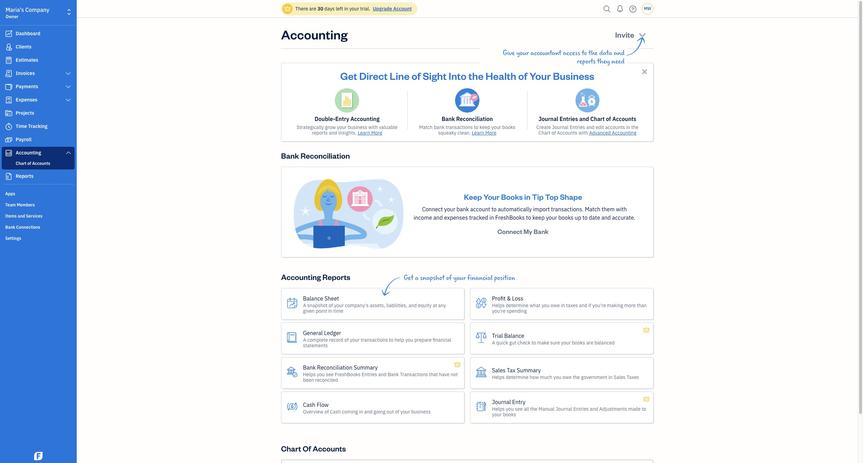 Task type: locate. For each thing, give the bounding box(es) containing it.
0 horizontal spatial cash
[[303, 401, 316, 408]]

freshbooks inside connect your bank account to automatically import transactions. match them with income and expenses tracked in freshbooks to keep your books up to date and accurate.
[[496, 214, 525, 221]]

1 horizontal spatial business
[[411, 409, 431, 415]]

accounts up accounts
[[613, 115, 637, 122]]

bank inside 'match bank transactions to keep your books squeaky clean.'
[[434, 124, 445, 130]]

entries left adjustments
[[574, 406, 589, 412]]

and inside give your accountant access to the data and reports they need
[[614, 49, 625, 57]]

accounts right of
[[313, 444, 346, 454]]

0 horizontal spatial balance
[[303, 295, 323, 302]]

with inside connect your bank account to automatically import transactions. match them with income and expenses tracked in freshbooks to keep your books up to date and accurate.
[[616, 206, 627, 213]]

1 chevron large down image from the top
[[65, 71, 72, 76]]

1 horizontal spatial you're
[[593, 302, 606, 309]]

2 determine from the top
[[506, 374, 529, 380]]

and inside balance sheet a snapshot of your company's assets, liabilities, and equity at any given point in time
[[409, 302, 417, 309]]

reports down double-
[[312, 130, 328, 136]]

1 vertical spatial crown image
[[643, 395, 650, 404]]

business inside strategically grow your business with valuable reports and insights.
[[348, 124, 367, 130]]

chevron large down image up payments link
[[65, 71, 72, 76]]

bank up been
[[303, 364, 316, 371]]

bank reconciliation
[[442, 115, 493, 122], [281, 151, 350, 160]]

0 vertical spatial are
[[309, 6, 316, 12]]

match left squeaky
[[419, 124, 433, 130]]

learn right insights.
[[358, 130, 370, 136]]

expenses link
[[2, 94, 75, 106]]

0 vertical spatial reports
[[577, 58, 596, 66]]

clean.
[[458, 130, 471, 136]]

reports down access
[[577, 58, 596, 66]]

projects
[[16, 110, 34, 116]]

you inside sales tax summary helps determine how much you owe the government in sales taxes
[[554, 374, 562, 380]]

and right income
[[434, 214, 443, 221]]

0 vertical spatial snapshot
[[420, 274, 445, 282]]

payments link
[[2, 81, 75, 93]]

get for get direct line of sight into the health of your business
[[340, 69, 357, 82]]

crown image
[[643, 326, 650, 335], [643, 395, 650, 404]]

0 vertical spatial balance
[[303, 295, 323, 302]]

in right tracked
[[490, 214, 494, 221]]

helps inside profit & loss helps determine what you owe in taxes and if you're making more than you're spending
[[492, 302, 505, 309]]

accounting inside main element
[[16, 150, 41, 156]]

invoices
[[16, 70, 35, 76]]

keep
[[464, 192, 482, 202]]

0 horizontal spatial sales
[[492, 367, 506, 374]]

chevron large down image inside payments link
[[65, 84, 72, 90]]

bank reconciliation up 'match bank transactions to keep your books squeaky clean.'
[[442, 115, 493, 122]]

you inside journal entry helps you see all the manual journal entries and adjustments made to your books
[[506, 406, 514, 412]]

helps inside bank reconciliation summary helps you see freshbooks entries and bank transactions that have not been reconciled
[[303, 371, 316, 378]]

determine
[[506, 302, 529, 309], [506, 374, 529, 380]]

to left help
[[389, 337, 394, 343]]

connect your bank account to begin matching your bank transactions image
[[293, 178, 404, 249]]

into
[[449, 69, 467, 82]]

reports down chart of accounts
[[16, 173, 33, 179]]

freshbooks image
[[33, 452, 44, 461]]

have
[[439, 371, 450, 378]]

helps down 'quick'
[[492, 374, 505, 380]]

keep your books in tip top shape
[[464, 192, 582, 202]]

the inside give your accountant access to the data and reports they need
[[589, 49, 598, 57]]

reports link
[[2, 170, 75, 183]]

0 vertical spatial entry
[[335, 115, 349, 122]]

0 vertical spatial get
[[340, 69, 357, 82]]

1 learn from the left
[[358, 130, 370, 136]]

books left all
[[503, 412, 516, 418]]

and left 'transactions'
[[378, 371, 387, 378]]

1 vertical spatial reports
[[312, 130, 328, 136]]

the
[[589, 49, 598, 57], [469, 69, 484, 82], [632, 124, 639, 130], [573, 374, 580, 380], [530, 406, 538, 412]]

1 vertical spatial reconciliation
[[301, 151, 350, 160]]

1 horizontal spatial learn more
[[472, 130, 497, 136]]

client image
[[5, 44, 13, 51]]

2 crown image from the top
[[643, 395, 650, 404]]

the right into
[[469, 69, 484, 82]]

connect your bank account to automatically import transactions. match them with income and expenses tracked in freshbooks to keep your books up to date and accurate.
[[414, 206, 636, 221]]

and down journal entries and chart of accounts
[[587, 124, 595, 130]]

accounts inside "link"
[[32, 161, 50, 166]]

more for bank reconciliation
[[485, 130, 497, 136]]

0 horizontal spatial crown image
[[284, 5, 291, 12]]

in inside sales tax summary helps determine how much you owe the government in sales taxes
[[609, 374, 613, 380]]

how
[[530, 374, 539, 380]]

you left all
[[506, 406, 514, 412]]

business down double-entry accounting
[[348, 124, 367, 130]]

any
[[438, 302, 446, 309]]

cash flow overview of cash coming in and going out of your business
[[303, 401, 431, 415]]

1 vertical spatial bank reconciliation
[[281, 151, 350, 160]]

out
[[387, 409, 394, 415]]

books down transactions.
[[559, 214, 574, 221]]

of inside balance sheet a snapshot of your company's assets, liabilities, and equity at any given point in time
[[329, 302, 333, 309]]

see
[[326, 371, 334, 378], [515, 406, 523, 412]]

account
[[393, 6, 412, 12]]

0 vertical spatial chevron large down image
[[65, 84, 72, 90]]

0 vertical spatial owe
[[551, 302, 560, 309]]

connect for my
[[498, 227, 523, 236]]

0 vertical spatial bank reconciliation
[[442, 115, 493, 122]]

in left 'time'
[[328, 308, 332, 314]]

connect my bank
[[498, 227, 549, 236]]

2 horizontal spatial with
[[616, 206, 627, 213]]

get left direct
[[340, 69, 357, 82]]

estimates link
[[2, 54, 75, 67]]

helps for sales tax summary
[[492, 374, 505, 380]]

chevron large down image down invoices link
[[65, 84, 72, 90]]

0 horizontal spatial you're
[[492, 308, 506, 314]]

to left make
[[532, 340, 536, 346]]

cash left coming
[[330, 409, 341, 415]]

chart inside "link"
[[16, 161, 26, 166]]

0 horizontal spatial match
[[419, 124, 433, 130]]

summary down general ledger a complete record of your transactions to help you prepare financial statements
[[354, 364, 378, 371]]

advanced
[[589, 130, 611, 136]]

1 horizontal spatial bank
[[457, 206, 469, 213]]

1 horizontal spatial reports
[[577, 58, 596, 66]]

chevron large down image inside "accounting" link
[[65, 150, 72, 156]]

1 horizontal spatial get
[[404, 274, 414, 282]]

chevron large down image
[[65, 84, 72, 90], [65, 150, 72, 156]]

mw button
[[642, 3, 654, 15]]

estimates
[[16, 57, 38, 63]]

reconciliation inside bank reconciliation summary helps you see freshbooks entries and bank transactions that have not been reconciled
[[317, 364, 353, 371]]

chevron large down image
[[65, 71, 72, 76], [65, 97, 72, 103]]

team members
[[5, 202, 35, 208]]

learn for reconciliation
[[472, 130, 484, 136]]

0 horizontal spatial summary
[[354, 364, 378, 371]]

in left taxes at the bottom
[[561, 302, 565, 309]]

settings
[[5, 236, 21, 241]]

0 vertical spatial transactions
[[446, 124, 473, 130]]

1 vertical spatial determine
[[506, 374, 529, 380]]

crown image
[[284, 5, 291, 12], [454, 361, 461, 369]]

reports inside main element
[[16, 173, 33, 179]]

crown image for balance
[[643, 326, 650, 335]]

&
[[507, 295, 511, 302]]

2 more from the left
[[485, 130, 497, 136]]

and left going
[[364, 409, 373, 415]]

1 horizontal spatial are
[[587, 340, 594, 346]]

and up need
[[614, 49, 625, 57]]

you're down profit on the bottom of page
[[492, 308, 506, 314]]

1 horizontal spatial summary
[[517, 367, 541, 374]]

1 horizontal spatial transactions
[[446, 124, 473, 130]]

the left data
[[589, 49, 598, 57]]

journal entries and chart of accounts image
[[576, 88, 600, 113]]

expense image
[[5, 97, 13, 104]]

and inside journal entry helps you see all the manual journal entries and adjustments made to your books
[[590, 406, 598, 412]]

0 vertical spatial keep
[[480, 124, 490, 130]]

chart image
[[5, 150, 13, 157]]

complete
[[307, 337, 328, 343]]

0 vertical spatial reports
[[16, 173, 33, 179]]

trial.
[[360, 6, 370, 12]]

more right clean.
[[485, 130, 497, 136]]

you inside general ledger a complete record of your transactions to help you prepare financial statements
[[406, 337, 413, 343]]

1 vertical spatial chevron large down image
[[65, 150, 72, 156]]

1 horizontal spatial balance
[[504, 332, 525, 339]]

of inside general ledger a complete record of your transactions to help you prepare financial statements
[[345, 337, 349, 343]]

left
[[336, 6, 343, 12]]

1 vertical spatial connect
[[498, 227, 523, 236]]

helps down profit on the bottom of page
[[492, 302, 505, 309]]

1 horizontal spatial your
[[530, 69, 551, 82]]

a left point
[[303, 302, 306, 309]]

helps left all
[[492, 406, 505, 412]]

2 chevron large down image from the top
[[65, 97, 72, 103]]

learn right clean.
[[472, 130, 484, 136]]

0 horizontal spatial bank reconciliation
[[281, 151, 350, 160]]

accountant
[[531, 49, 562, 57]]

of right out
[[395, 409, 399, 415]]

0 horizontal spatial learn more
[[358, 130, 382, 136]]

0 horizontal spatial transactions
[[361, 337, 388, 343]]

balance sheet a snapshot of your company's assets, liabilities, and equity at any given point in time
[[303, 295, 446, 314]]

determine for loss
[[506, 302, 529, 309]]

are left balanced
[[587, 340, 594, 346]]

books inside 'match bank transactions to keep your books squeaky clean.'
[[502, 124, 516, 130]]

are left the 30
[[309, 6, 316, 12]]

0 vertical spatial connect
[[422, 206, 443, 213]]

entries down journal entries and chart of accounts
[[570, 124, 585, 130]]

double-
[[315, 115, 335, 122]]

2 chevron large down image from the top
[[65, 150, 72, 156]]

going
[[374, 409, 386, 415]]

of
[[412, 69, 421, 82], [519, 69, 528, 82], [606, 115, 611, 122], [552, 130, 556, 136], [27, 161, 31, 166], [446, 274, 452, 282], [329, 302, 333, 309], [345, 337, 349, 343], [325, 409, 329, 415], [395, 409, 399, 415]]

bank reconciliation down "strategically" in the left top of the page
[[281, 151, 350, 160]]

1 horizontal spatial owe
[[563, 374, 572, 380]]

business
[[348, 124, 367, 130], [411, 409, 431, 415]]

helps inside journal entry helps you see all the manual journal entries and adjustments made to your books
[[492, 406, 505, 412]]

get a snapshot of your financial position
[[404, 274, 515, 282]]

1 more from the left
[[371, 130, 382, 136]]

1 horizontal spatial bank reconciliation
[[442, 115, 493, 122]]

bank left 'transactions'
[[388, 371, 399, 378]]

strategically
[[297, 124, 324, 130]]

summary for bank reconciliation summary
[[354, 364, 378, 371]]

reports inside strategically grow your business with valuable reports and insights.
[[312, 130, 328, 136]]

business right out
[[411, 409, 431, 415]]

with left valuable at the left
[[369, 124, 378, 130]]

1 vertical spatial freshbooks
[[335, 371, 361, 378]]

determine inside profit & loss helps determine what you owe in taxes and if you're making more than you're spending
[[506, 302, 529, 309]]

0 vertical spatial determine
[[506, 302, 529, 309]]

determine down the tax
[[506, 374, 529, 380]]

you're right if
[[593, 302, 606, 309]]

1 vertical spatial entry
[[512, 399, 526, 406]]

a down trial
[[492, 340, 495, 346]]

the right all
[[530, 406, 538, 412]]

0 vertical spatial financial
[[468, 274, 493, 282]]

1 horizontal spatial freshbooks
[[496, 214, 525, 221]]

chevron large down image for expenses
[[65, 97, 72, 103]]

to right access
[[582, 49, 587, 57]]

chevron large down image for accounting
[[65, 150, 72, 156]]

with inside strategically grow your business with valuable reports and insights.
[[369, 124, 378, 130]]

bank inside connect your bank account to automatically import transactions. match them with income and expenses tracked in freshbooks to keep your books up to date and accurate.
[[457, 206, 469, 213]]

determine inside sales tax summary helps determine how much you owe the government in sales taxes
[[506, 374, 529, 380]]

a down general
[[303, 337, 306, 343]]

payments
[[16, 83, 38, 90]]

project image
[[5, 110, 13, 117]]

and inside strategically grow your business with valuable reports and insights.
[[329, 130, 337, 136]]

freshbooks inside bank reconciliation summary helps you see freshbooks entries and bank transactions that have not been reconciled
[[335, 371, 361, 378]]

keep
[[480, 124, 490, 130], [533, 214, 545, 221]]

get direct line of sight into the health of your business
[[340, 69, 595, 82]]

0 horizontal spatial get
[[340, 69, 357, 82]]

your
[[530, 69, 551, 82], [484, 192, 500, 202]]

your inside strategically grow your business with valuable reports and insights.
[[337, 124, 347, 130]]

1 vertical spatial are
[[587, 340, 594, 346]]

summary inside bank reconciliation summary helps you see freshbooks entries and bank transactions that have not been reconciled
[[354, 364, 378, 371]]

you right help
[[406, 337, 413, 343]]

journal entries and chart of accounts
[[539, 115, 637, 122]]

1 vertical spatial balance
[[504, 332, 525, 339]]

financial left position
[[468, 274, 493, 282]]

of down sheet
[[329, 302, 333, 309]]

1 learn more from the left
[[358, 130, 382, 136]]

1 horizontal spatial see
[[515, 406, 523, 412]]

0 vertical spatial reconciliation
[[456, 115, 493, 122]]

projects link
[[2, 107, 75, 120]]

there
[[295, 6, 308, 12]]

1 vertical spatial chevron large down image
[[65, 97, 72, 103]]

entry inside journal entry helps you see all the manual journal entries and adjustments made to your books
[[512, 399, 526, 406]]

reconciliation up 'match bank transactions to keep your books squeaky clean.'
[[456, 115, 493, 122]]

and right items
[[18, 214, 25, 219]]

bank inside connect my bank button
[[534, 227, 549, 236]]

are inside the trial balance a quick gut check to make sure your books are balanced
[[587, 340, 594, 346]]

summary inside sales tax summary helps determine how much you owe the government in sales taxes
[[517, 367, 541, 374]]

invite button
[[609, 26, 654, 43]]

balance inside balance sheet a snapshot of your company's assets, liabilities, and equity at any given point in time
[[303, 295, 323, 302]]

and
[[614, 49, 625, 57], [580, 115, 589, 122], [587, 124, 595, 130], [329, 130, 337, 136], [18, 214, 25, 219], [434, 214, 443, 221], [602, 214, 611, 221], [409, 302, 417, 309], [579, 302, 588, 309], [378, 371, 387, 378], [590, 406, 598, 412], [364, 409, 373, 415]]

a for balance sheet
[[303, 302, 306, 309]]

balance up gut
[[504, 332, 525, 339]]

your inside general ledger a complete record of your transactions to help you prepare financial statements
[[350, 337, 360, 343]]

1 vertical spatial see
[[515, 406, 523, 412]]

0 horizontal spatial reports
[[312, 130, 328, 136]]

time
[[16, 123, 27, 129]]

balance up the given
[[303, 295, 323, 302]]

1 vertical spatial cash
[[330, 409, 341, 415]]

in inside create journal entries and edit accounts in the chart of accounts with
[[626, 124, 630, 130]]

of right record
[[345, 337, 349, 343]]

0 vertical spatial see
[[326, 371, 334, 378]]

clients
[[16, 44, 31, 50]]

keep right clean.
[[480, 124, 490, 130]]

0 horizontal spatial your
[[484, 192, 500, 202]]

your inside "cash flow overview of cash coming in and going out of your business"
[[401, 409, 410, 415]]

reconciliation down grow
[[301, 151, 350, 160]]

1 vertical spatial get
[[404, 274, 414, 282]]

a inside general ledger a complete record of your transactions to help you prepare financial statements
[[303, 337, 306, 343]]

0 horizontal spatial are
[[309, 6, 316, 12]]

reports
[[577, 58, 596, 66], [312, 130, 328, 136]]

2 learn from the left
[[472, 130, 484, 136]]

invite
[[615, 30, 635, 39]]

bank up expenses
[[457, 206, 469, 213]]

0 horizontal spatial more
[[371, 130, 382, 136]]

business inside "cash flow overview of cash coming in and going out of your business"
[[411, 409, 431, 415]]

bank up squeaky
[[442, 115, 455, 122]]

1 crown image from the top
[[643, 326, 650, 335]]

upgrade
[[373, 6, 392, 12]]

timer image
[[5, 123, 13, 130]]

to inside the trial balance a quick gut check to make sure your books are balanced
[[532, 340, 536, 346]]

sales left the tax
[[492, 367, 506, 374]]

0 vertical spatial bank
[[434, 124, 445, 130]]

1 vertical spatial transactions
[[361, 337, 388, 343]]

coming
[[342, 409, 358, 415]]

owe left taxes at the bottom
[[551, 302, 560, 309]]

crown image left there
[[284, 5, 291, 12]]

entries inside bank reconciliation summary helps you see freshbooks entries and bank transactions that have not been reconciled
[[362, 371, 377, 378]]

taxes
[[627, 374, 639, 380]]

accounts down "accounting" link
[[32, 161, 50, 166]]

spending
[[507, 308, 527, 314]]

1 vertical spatial crown image
[[454, 361, 461, 369]]

0 vertical spatial match
[[419, 124, 433, 130]]

the inside create journal entries and edit accounts in the chart of accounts with
[[632, 124, 639, 130]]

of right "line"
[[412, 69, 421, 82]]

0 horizontal spatial entry
[[335, 115, 349, 122]]

trial
[[492, 332, 503, 339]]

learn more for bank reconciliation
[[472, 130, 497, 136]]

determine for summary
[[506, 374, 529, 380]]

point
[[316, 308, 327, 314]]

a inside the trial balance a quick gut check to make sure your books are balanced
[[492, 340, 495, 346]]

connect my bank button
[[491, 225, 555, 239]]

1 horizontal spatial crown image
[[454, 361, 461, 369]]

1 vertical spatial business
[[411, 409, 431, 415]]

connect inside connect your bank account to automatically import transactions. match them with income and expenses tracked in freshbooks to keep your books up to date and accurate.
[[422, 206, 443, 213]]

0 horizontal spatial freshbooks
[[335, 371, 361, 378]]

financial right prepare
[[433, 337, 451, 343]]

helps inside sales tax summary helps determine how much you owe the government in sales taxes
[[492, 374, 505, 380]]

1 vertical spatial match
[[585, 206, 601, 213]]

2 vertical spatial reconciliation
[[317, 364, 353, 371]]

more right insights.
[[371, 130, 382, 136]]

with up accurate.
[[616, 206, 627, 213]]

of inside "link"
[[27, 161, 31, 166]]

get left a
[[404, 274, 414, 282]]

get
[[340, 69, 357, 82], [404, 274, 414, 282]]

tax
[[507, 367, 516, 374]]

0 vertical spatial freshbooks
[[496, 214, 525, 221]]

match bank transactions to keep your books squeaky clean.
[[419, 124, 516, 136]]

double-entry accounting
[[315, 115, 380, 122]]

0 horizontal spatial keep
[[480, 124, 490, 130]]

see inside bank reconciliation summary helps you see freshbooks entries and bank transactions that have not been reconciled
[[326, 371, 334, 378]]

learn more right insights.
[[358, 130, 382, 136]]

your inside journal entry helps you see all the manual journal entries and adjustments made to your books
[[492, 412, 502, 418]]

0 vertical spatial business
[[348, 124, 367, 130]]

helps down statements
[[303, 371, 316, 378]]

transactions left help
[[361, 337, 388, 343]]

in right government
[[609, 374, 613, 380]]

0 horizontal spatial bank
[[434, 124, 445, 130]]

2 learn more from the left
[[472, 130, 497, 136]]

of right a
[[446, 274, 452, 282]]

1 vertical spatial owe
[[563, 374, 572, 380]]

0 horizontal spatial snapshot
[[307, 302, 328, 309]]

1 determine from the top
[[506, 302, 529, 309]]

chevron large down image down payments link
[[65, 97, 72, 103]]

entries inside create journal entries and edit accounts in the chart of accounts with
[[570, 124, 585, 130]]

reports up sheet
[[323, 272, 351, 282]]

1 horizontal spatial reports
[[323, 272, 351, 282]]

1 horizontal spatial sales
[[614, 374, 626, 380]]

tip
[[532, 192, 544, 202]]

and left insights.
[[329, 130, 337, 136]]

0 horizontal spatial financial
[[433, 337, 451, 343]]

0 horizontal spatial learn
[[358, 130, 370, 136]]

chevron large down image up chart of accounts "link"
[[65, 150, 72, 156]]

a for general ledger
[[303, 337, 306, 343]]

1 horizontal spatial learn
[[472, 130, 484, 136]]

to right made
[[642, 406, 647, 412]]

transactions inside general ledger a complete record of your transactions to help you prepare financial statements
[[361, 337, 388, 343]]

1 vertical spatial snapshot
[[307, 302, 328, 309]]

entries up "cash flow overview of cash coming in and going out of your business"
[[362, 371, 377, 378]]

0 horizontal spatial see
[[326, 371, 334, 378]]

0 vertical spatial chevron large down image
[[65, 71, 72, 76]]

1 chevron large down image from the top
[[65, 84, 72, 90]]

1 horizontal spatial more
[[485, 130, 497, 136]]

need
[[612, 58, 625, 66]]

to up my
[[526, 214, 531, 221]]

match up date
[[585, 206, 601, 213]]

match inside 'match bank transactions to keep your books squeaky clean.'
[[419, 124, 433, 130]]

notifications image
[[615, 2, 626, 16]]

0 horizontal spatial with
[[369, 124, 378, 130]]

1 horizontal spatial entry
[[512, 399, 526, 406]]

your inside the trial balance a quick gut check to make sure your books are balanced
[[561, 340, 571, 346]]

1 horizontal spatial cash
[[330, 409, 341, 415]]

1 horizontal spatial match
[[585, 206, 601, 213]]

in inside profit & loss helps determine what you owe in taxes and if you're making more than you're spending
[[561, 302, 565, 309]]

accounts right create
[[557, 130, 578, 136]]

create journal entries and edit accounts in the chart of accounts with
[[537, 124, 639, 136]]

with down journal entries and chart of accounts
[[579, 130, 588, 136]]

learn more right clean.
[[472, 130, 497, 136]]

bank reconciliation summary helps you see freshbooks entries and bank transactions that have not been reconciled
[[303, 364, 458, 383]]

connect inside button
[[498, 227, 523, 236]]

your inside balance sheet a snapshot of your company's assets, liabilities, and equity at any given point in time
[[334, 302, 344, 309]]

cash up the overview
[[303, 401, 316, 408]]

check
[[518, 340, 531, 346]]

trial balance a quick gut check to make sure your books are balanced
[[492, 332, 615, 346]]

the inside sales tax summary helps determine how much you owe the government in sales taxes
[[573, 374, 580, 380]]

1 vertical spatial financial
[[433, 337, 451, 343]]

in inside "cash flow overview of cash coming in and going out of your business"
[[359, 409, 363, 415]]

1 horizontal spatial keep
[[533, 214, 545, 221]]

general
[[303, 330, 323, 337]]

see inside journal entry helps you see all the manual journal entries and adjustments made to your books
[[515, 406, 523, 412]]

your down accountant
[[530, 69, 551, 82]]

chevron large down image inside expenses 'link'
[[65, 97, 72, 103]]

see left all
[[515, 406, 523, 412]]

1 horizontal spatial connect
[[498, 227, 523, 236]]

and inside create journal entries and edit accounts in the chart of accounts with
[[587, 124, 595, 130]]

bank right my
[[534, 227, 549, 236]]

owner
[[6, 14, 18, 19]]



Task type: describe. For each thing, give the bounding box(es) containing it.
keep inside 'match bank transactions to keep your books squeaky clean.'
[[480, 124, 490, 130]]

general ledger a complete record of your transactions to help you prepare financial statements
[[303, 330, 451, 349]]

services
[[26, 214, 42, 219]]

manual
[[539, 406, 555, 412]]

valuable
[[379, 124, 398, 130]]

members
[[17, 202, 35, 208]]

government
[[581, 374, 608, 380]]

go to help image
[[628, 4, 639, 14]]

0 vertical spatial your
[[530, 69, 551, 82]]

chevron large down image for invoices
[[65, 71, 72, 76]]

chevrondown image
[[638, 30, 648, 39]]

make
[[537, 340, 549, 346]]

transactions
[[400, 371, 428, 378]]

match inside connect your bank account to automatically import transactions. match them with income and expenses tracked in freshbooks to keep your books up to date and accurate.
[[585, 206, 601, 213]]

in inside connect your bank account to automatically import transactions. match them with income and expenses tracked in freshbooks to keep your books up to date and accurate.
[[490, 214, 494, 221]]

and inside bank reconciliation summary helps you see freshbooks entries and bank transactions that have not been reconciled
[[378, 371, 387, 378]]

expenses
[[444, 214, 468, 221]]

more for double-entry accounting
[[371, 130, 382, 136]]

items and services
[[5, 214, 42, 219]]

time tracking link
[[2, 120, 75, 133]]

entries inside journal entry helps you see all the manual journal entries and adjustments made to your books
[[574, 406, 589, 412]]

balanced
[[595, 340, 615, 346]]

maria's company owner
[[6, 6, 49, 19]]

keep inside connect your bank account to automatically import transactions. match them with income and expenses tracked in freshbooks to keep your books up to date and accurate.
[[533, 214, 545, 221]]

the inside journal entry helps you see all the manual journal entries and adjustments made to your books
[[530, 406, 538, 412]]

0 vertical spatial cash
[[303, 401, 316, 408]]

double-entry accounting image
[[335, 88, 359, 113]]

get for get a snapshot of your financial position
[[404, 274, 414, 282]]

and inside "cash flow overview of cash coming in and going out of your business"
[[364, 409, 373, 415]]

transactions.
[[551, 206, 584, 213]]

expenses
[[16, 97, 37, 103]]

record
[[329, 337, 343, 343]]

journal down the tax
[[492, 399, 511, 406]]

sight
[[423, 69, 447, 82]]

your inside 'match bank transactions to keep your books squeaky clean.'
[[492, 124, 501, 130]]

chart inside create journal entries and edit accounts in the chart of accounts with
[[539, 130, 551, 136]]

shape
[[560, 192, 582, 202]]

advanced accounting
[[589, 130, 637, 136]]

learn for entry
[[358, 130, 370, 136]]

helps for profit & loss
[[492, 302, 505, 309]]

owe inside profit & loss helps determine what you owe in taxes and if you're making more than you're spending
[[551, 302, 560, 309]]

upgrade account link
[[372, 6, 412, 12]]

entries up create journal entries and edit accounts in the chart of accounts with
[[560, 115, 578, 122]]

financial inside general ledger a complete record of your transactions to help you prepare financial statements
[[433, 337, 451, 343]]

overview
[[303, 409, 324, 415]]

of
[[303, 444, 311, 454]]

a for trial balance
[[492, 340, 495, 346]]

1 vertical spatial sales
[[614, 374, 626, 380]]

sure
[[551, 340, 560, 346]]

reconciled
[[315, 377, 338, 383]]

not
[[451, 371, 458, 378]]

bank reconciliation image
[[455, 88, 480, 113]]

to inside 'match bank transactions to keep your books squeaky clean.'
[[474, 124, 479, 130]]

chevron large down image for payments
[[65, 84, 72, 90]]

helps for bank reconciliation summary
[[303, 371, 316, 378]]

what
[[530, 302, 541, 309]]

items
[[5, 214, 17, 219]]

there are 30 days left in your trial. upgrade account
[[295, 6, 412, 12]]

1 vertical spatial reports
[[323, 272, 351, 282]]

dashboard image
[[5, 30, 13, 37]]

journal up create
[[539, 115, 559, 122]]

money image
[[5, 136, 13, 143]]

balance inside the trial balance a quick gut check to make sure your books are balanced
[[504, 332, 525, 339]]

help
[[395, 337, 404, 343]]

strategically grow your business with valuable reports and insights.
[[297, 124, 398, 136]]

of right health at the right of the page
[[519, 69, 528, 82]]

statements
[[303, 342, 328, 349]]

accounts inside create journal entries and edit accounts in the chart of accounts with
[[557, 130, 578, 136]]

clients link
[[2, 41, 75, 53]]

transactions inside 'match bank transactions to keep your books squeaky clean.'
[[446, 124, 473, 130]]

top
[[545, 192, 559, 202]]

in inside balance sheet a snapshot of your company's assets, liabilities, and equity at any given point in time
[[328, 308, 332, 314]]

my
[[524, 227, 533, 236]]

up
[[575, 214, 581, 221]]

health
[[486, 69, 517, 82]]

bank inside bank connections link
[[5, 225, 15, 230]]

in right "left"
[[344, 6, 348, 12]]

journal right the manual
[[556, 406, 572, 412]]

reports inside give your accountant access to the data and reports they need
[[577, 58, 596, 66]]

and inside main element
[[18, 214, 25, 219]]

tracking
[[28, 123, 47, 129]]

chart of accounts
[[16, 161, 50, 166]]

1 horizontal spatial snapshot
[[420, 274, 445, 282]]

you inside bank reconciliation summary helps you see freshbooks entries and bank transactions that have not been reconciled
[[317, 371, 325, 378]]

a
[[415, 274, 419, 282]]

apps
[[5, 191, 15, 196]]

and inside profit & loss helps determine what you owe in taxes and if you're making more than you're spending
[[579, 302, 588, 309]]

connect for your
[[422, 206, 443, 213]]

chart of accounts
[[281, 444, 346, 454]]

income
[[414, 214, 432, 221]]

given
[[303, 308, 315, 314]]

owe inside sales tax summary helps determine how much you owe the government in sales taxes
[[563, 374, 572, 380]]

and down the them on the right of page
[[602, 214, 611, 221]]

30
[[318, 6, 323, 12]]

access
[[563, 49, 580, 57]]

books inside connect your bank account to automatically import transactions. match them with income and expenses tracked in freshbooks to keep your books up to date and accurate.
[[559, 214, 574, 221]]

they
[[598, 58, 610, 66]]

bank down "strategically" in the left top of the page
[[281, 151, 299, 160]]

automatically
[[498, 206, 532, 213]]

journal inside create journal entries and edit accounts in the chart of accounts with
[[552, 124, 569, 130]]

making
[[607, 302, 623, 309]]

of down flow
[[325, 409, 329, 415]]

grow
[[325, 124, 336, 130]]

you inside profit & loss helps determine what you owe in taxes and if you're making more than you're spending
[[542, 302, 550, 309]]

all
[[524, 406, 529, 412]]

to right "account" at the top right
[[492, 206, 497, 213]]

in left tip
[[525, 192, 531, 202]]

team members link
[[2, 200, 75, 210]]

apps link
[[2, 188, 75, 199]]

give your accountant access to the data and reports they need
[[503, 49, 625, 66]]

profit & loss helps determine what you owe in taxes and if you're making more than you're spending
[[492, 295, 647, 314]]

to right up
[[583, 214, 588, 221]]

search image
[[602, 4, 613, 14]]

tracked
[[469, 214, 488, 221]]

equity
[[418, 302, 432, 309]]

of up accounts
[[606, 115, 611, 122]]

learn more for double-entry accounting
[[358, 130, 382, 136]]

to inside general ledger a complete record of your transactions to help you prepare financial statements
[[389, 337, 394, 343]]

bank connections link
[[2, 222, 75, 232]]

payment image
[[5, 83, 13, 90]]

if
[[589, 302, 591, 309]]

report image
[[5, 173, 13, 180]]

invoices link
[[2, 67, 75, 80]]

books inside journal entry helps you see all the manual journal entries and adjustments made to your books
[[503, 412, 516, 418]]

team
[[5, 202, 16, 208]]

at
[[433, 302, 437, 309]]

crown image for entry
[[643, 395, 650, 404]]

edit
[[596, 124, 604, 130]]

of inside create journal entries and edit accounts in the chart of accounts with
[[552, 130, 556, 136]]

items and services link
[[2, 211, 75, 221]]

1 vertical spatial your
[[484, 192, 500, 202]]

invoice image
[[5, 70, 13, 77]]

profit
[[492, 295, 506, 302]]

accounts
[[605, 124, 625, 130]]

your inside give your accountant access to the data and reports they need
[[517, 49, 529, 57]]

journal entry helps you see all the manual journal entries and adjustments made to your books
[[492, 399, 647, 418]]

and up create journal entries and edit accounts in the chart of accounts with
[[580, 115, 589, 122]]

chart of accounts link
[[3, 159, 73, 168]]

mw
[[644, 6, 652, 11]]

entry for double-
[[335, 115, 349, 122]]

payroll link
[[2, 134, 75, 146]]

with inside create journal entries and edit accounts in the chart of accounts with
[[579, 130, 588, 136]]

main element
[[0, 0, 94, 463]]

give
[[503, 49, 515, 57]]

estimate image
[[5, 57, 13, 64]]

books inside the trial balance a quick gut check to make sure your books are balanced
[[572, 340, 585, 346]]

to inside give your accountant access to the data and reports they need
[[582, 49, 587, 57]]

to inside journal entry helps you see all the manual journal entries and adjustments made to your books
[[642, 406, 647, 412]]

summary for sales tax summary
[[517, 367, 541, 374]]

flow
[[317, 401, 329, 408]]

prepare
[[415, 337, 432, 343]]

time tracking
[[16, 123, 47, 129]]

business
[[553, 69, 595, 82]]

ledger
[[324, 330, 341, 337]]

entry for journal
[[512, 399, 526, 406]]

liabilities,
[[387, 302, 408, 309]]

more
[[625, 302, 636, 309]]

snapshot inside balance sheet a snapshot of your company's assets, liabilities, and equity at any given point in time
[[307, 302, 328, 309]]

accounting link
[[2, 147, 75, 159]]

loss
[[512, 295, 524, 302]]

close image
[[641, 68, 649, 76]]

sales tax summary helps determine how much you owe the government in sales taxes
[[492, 367, 639, 380]]

position
[[494, 274, 515, 282]]



Task type: vqa. For each thing, say whether or not it's contained in the screenshot.


